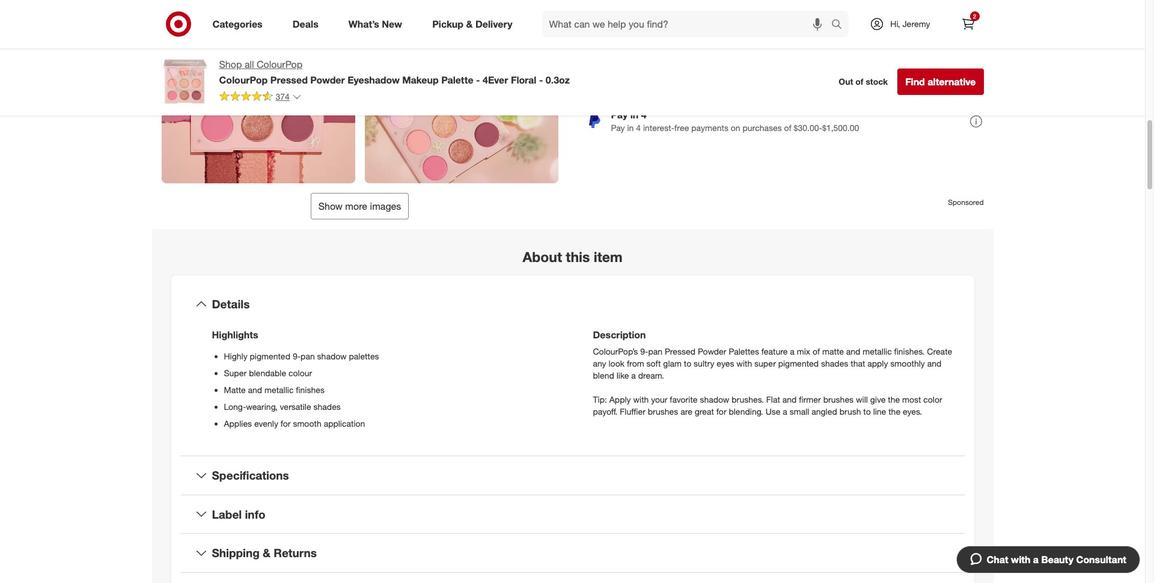 Task type: vqa. For each thing, say whether or not it's contained in the screenshot.
mix
yes



Task type: describe. For each thing, give the bounding box(es) containing it.
payments
[[692, 123, 729, 133]]

blend
[[593, 370, 615, 380]]

a inside tip: apply with your favorite shadow brushes. flat and firmer brushes will give the most color payoff. fluffier brushes are great for blending. use a small angled brush to line the eyes.
[[783, 406, 788, 416]]

apply
[[868, 358, 889, 368]]

of inside pay in 4 pay in 4 interest-free payments on purchases of $30.00-$1,500.00
[[785, 123, 792, 133]]

details inside details dropdown button
[[212, 297, 250, 311]]

info
[[245, 507, 266, 521]]

chat with a beauty consultant button
[[957, 546, 1141, 574]]

metallic inside colourpop's 9-pan pressed powder palettes feature a mix of matte and metallic finishes. create any look from soft glam to sultry eyes with super pigmented shades that apply smoothly and blend like a dream.
[[863, 346, 892, 356]]

search
[[827, 19, 856, 31]]

find alternative
[[906, 76, 977, 88]]

hi, jeremy
[[891, 19, 931, 29]]

1 vertical spatial colourpop
[[219, 74, 268, 86]]

specifications button
[[181, 456, 965, 495]]

0 horizontal spatial for
[[281, 418, 291, 428]]

or
[[643, 45, 651, 55]]

about this item
[[523, 249, 623, 265]]

pressed inside shop all colourpop colourpop pressed powder eyeshadow makeup palette - 4ever floral - 0.3oz
[[271, 74, 308, 86]]

∙
[[679, 45, 682, 55]]

label
[[212, 507, 242, 521]]

shades inside colourpop's 9-pan pressed powder palettes feature a mix of matte and metallic finishes. create any look from soft glam to sultry eyes with super pigmented shades that apply smoothly and blend like a dream.
[[822, 358, 849, 368]]

finishes
[[296, 384, 325, 394]]

brushes.
[[732, 394, 764, 404]]

a right like
[[632, 370, 636, 380]]

buy
[[611, 32, 629, 44]]

powder inside colourpop's 9-pan pressed powder palettes feature a mix of matte and metallic finishes. create any look from soft glam to sultry eyes with super pigmented shades that apply smoothly and blend like a dream.
[[698, 346, 727, 356]]

and up wearing,
[[248, 384, 262, 394]]

0 vertical spatial shadow
[[317, 351, 347, 361]]

buy 4 get $5 target giftcard on beauty & personal care in-store or online ∙ details
[[611, 32, 863, 55]]

0 vertical spatial in
[[631, 109, 639, 121]]

store
[[622, 45, 641, 55]]

colourpop pressed powder eyeshadow makeup palette - 0.3oz, 5 of 22 image
[[162, 0, 355, 184]]

for inside tip: apply with your favorite shadow brushes. flat and firmer brushes will give the most color payoff. fluffier brushes are great for blending. use a small angled brush to line the eyes.
[[717, 406, 727, 416]]

glam
[[664, 358, 682, 368]]

finishes.
[[895, 346, 925, 356]]

free
[[675, 123, 690, 133]]

use
[[766, 406, 781, 416]]

colour
[[289, 367, 312, 378]]

hi,
[[891, 19, 901, 29]]

1 vertical spatial metallic
[[265, 384, 294, 394]]

label info
[[212, 507, 266, 521]]

& for returns
[[263, 546, 271, 560]]

payoff.
[[593, 406, 618, 416]]

with inside colourpop's 9-pan pressed powder palettes feature a mix of matte and metallic finishes. create any look from soft glam to sultry eyes with super pigmented shades that apply smoothly and blend like a dream.
[[737, 358, 753, 368]]

shipping
[[212, 546, 260, 560]]

shop
[[219, 58, 242, 70]]

on inside pay in 4 pay in 4 interest-free payments on purchases of $30.00-$1,500.00
[[731, 123, 741, 133]]

eyes.
[[903, 406, 923, 416]]

powder inside shop all colourpop colourpop pressed powder eyeshadow makeup palette - 4ever floral - 0.3oz
[[311, 74, 345, 86]]

brush
[[840, 406, 862, 416]]

categories
[[213, 18, 263, 30]]

great
[[695, 406, 715, 416]]

0 vertical spatial colourpop
[[257, 58, 303, 70]]

of inside colourpop's 9-pan pressed powder palettes feature a mix of matte and metallic finishes. create any look from soft glam to sultry eyes with super pigmented shades that apply smoothly and blend like a dream.
[[813, 346, 821, 356]]

consultant
[[1077, 554, 1127, 566]]

details button
[[684, 44, 711, 57]]

your
[[652, 394, 668, 404]]

personal
[[800, 32, 840, 44]]

in-
[[611, 45, 622, 55]]

look
[[609, 358, 625, 368]]

0 vertical spatial the
[[889, 394, 901, 404]]

highly pigmented 9-pan shadow palettes
[[224, 351, 379, 361]]

firmer
[[800, 394, 822, 404]]

wearing,
[[246, 401, 278, 411]]

matte and metallic finishes
[[224, 384, 325, 394]]

purchases
[[743, 123, 782, 133]]

care
[[843, 32, 863, 44]]

to inside tip: apply with your favorite shadow brushes. flat and firmer brushes will give the most color payoff. fluffier brushes are great for blending. use a small angled brush to line the eyes.
[[864, 406, 871, 416]]

matte
[[823, 346, 845, 356]]

what's new
[[349, 18, 403, 30]]

long-
[[224, 401, 246, 411]]

applies
[[224, 418, 252, 428]]

& inside buy 4 get $5 target giftcard on beauty & personal care in-store or online ∙ details
[[791, 32, 797, 44]]

a inside chat with a beauty consultant button
[[1034, 554, 1039, 566]]

beauty
[[1042, 554, 1074, 566]]

shipping & returns button
[[181, 534, 965, 573]]

with inside chat with a beauty consultant button
[[1012, 554, 1031, 566]]

more
[[345, 200, 368, 212]]

shadow inside tip: apply with your favorite shadow brushes. flat and firmer brushes will give the most color payoff. fluffier brushes are great for blending. use a small angled brush to line the eyes.
[[700, 394, 730, 404]]

a left mix
[[791, 346, 795, 356]]

online
[[653, 45, 677, 55]]

item inside "button"
[[965, 5, 979, 14]]

giftcard
[[701, 32, 740, 44]]

angled
[[812, 406, 838, 416]]

4 inside buy 4 get $5 target giftcard on beauty & personal care in-store or online ∙ details
[[632, 32, 637, 44]]

dream.
[[639, 370, 665, 380]]

0 horizontal spatial item
[[594, 249, 623, 265]]

show more images button
[[311, 193, 409, 220]]

feature
[[762, 346, 788, 356]]

small
[[790, 406, 810, 416]]

mix
[[797, 346, 811, 356]]

blendable
[[249, 367, 286, 378]]

long-wearing, versatile shades
[[224, 401, 341, 411]]

out of stock
[[839, 77, 889, 87]]

colourpop pressed powder eyeshadow makeup palette - 0.3oz, 6 of 22 image
[[365, 0, 559, 184]]

palettes
[[349, 351, 379, 361]]

super
[[224, 367, 247, 378]]

apply
[[610, 394, 631, 404]]

target
[[670, 32, 698, 44]]

label info button
[[181, 495, 965, 534]]

what's new link
[[339, 11, 418, 37]]

find
[[906, 76, 926, 88]]

to inside colourpop's 9-pan pressed powder palettes feature a mix of matte and metallic finishes. create any look from soft glam to sultry eyes with super pigmented shades that apply smoothly and blend like a dream.
[[684, 358, 692, 368]]

1 vertical spatial brushes
[[648, 406, 679, 416]]

sultry
[[694, 358, 715, 368]]

& for delivery
[[466, 18, 473, 30]]

out
[[839, 77, 854, 87]]

chat
[[987, 554, 1009, 566]]

like
[[617, 370, 629, 380]]

show more images
[[319, 200, 401, 212]]

0 vertical spatial for
[[645, 4, 657, 16]]

0 horizontal spatial pan
[[301, 351, 315, 361]]

374 link
[[219, 91, 302, 105]]

add
[[950, 5, 963, 14]]

$5
[[657, 32, 667, 44]]

add item
[[950, 5, 979, 14]]

1 - from the left
[[476, 74, 480, 86]]

pay in 4 pay in 4 interest-free payments on purchases of $30.00-$1,500.00
[[611, 109, 860, 133]]

about
[[523, 249, 562, 265]]

1 pay from the top
[[611, 109, 628, 121]]



Task type: locate. For each thing, give the bounding box(es) containing it.
a
[[791, 346, 795, 356], [632, 370, 636, 380], [783, 406, 788, 416], [1034, 554, 1039, 566]]

pan inside colourpop's 9-pan pressed powder palettes feature a mix of matte and metallic finishes. create any look from soft glam to sultry eyes with super pigmented shades that apply smoothly and blend like a dream.
[[649, 346, 663, 356]]

1 vertical spatial shades
[[314, 401, 341, 411]]

with
[[737, 358, 753, 368], [634, 394, 649, 404], [1012, 554, 1031, 566]]

0 horizontal spatial brushes
[[648, 406, 679, 416]]

2 vertical spatial with
[[1012, 554, 1031, 566]]

1 horizontal spatial metallic
[[863, 346, 892, 356]]

9- inside colourpop's 9-pan pressed powder palettes feature a mix of matte and metallic finishes. create any look from soft glam to sultry eyes with super pigmented shades that apply smoothly and blend like a dream.
[[641, 346, 649, 356]]

1 horizontal spatial 9-
[[641, 346, 649, 356]]

details up highlights
[[212, 297, 250, 311]]

1 horizontal spatial powder
[[698, 346, 727, 356]]

palette
[[442, 74, 474, 86]]

2 horizontal spatial for
[[717, 406, 727, 416]]

the right give on the bottom of the page
[[889, 394, 901, 404]]

for down long-wearing, versatile shades
[[281, 418, 291, 428]]

& right the beauty
[[791, 32, 797, 44]]

1 vertical spatial details
[[212, 297, 250, 311]]

registries
[[659, 4, 699, 16]]

pigmented inside colourpop's 9-pan pressed powder palettes feature a mix of matte and metallic finishes. create any look from soft glam to sultry eyes with super pigmented shades that apply smoothly and blend like a dream.
[[779, 358, 819, 368]]

give
[[871, 394, 886, 404]]

image of colourpop pressed powder eyeshadow makeup palette - 4ever floral - 0.3oz image
[[162, 58, 210, 106]]

9-
[[641, 346, 649, 356], [293, 351, 301, 361]]

0 horizontal spatial metallic
[[265, 384, 294, 394]]

eligible for registries
[[611, 4, 699, 16]]

image gallery element
[[162, 0, 559, 220]]

pressed inside colourpop's 9-pan pressed powder palettes feature a mix of matte and metallic finishes. create any look from soft glam to sultry eyes with super pigmented shades that apply smoothly and blend like a dream.
[[665, 346, 696, 356]]

and down create
[[928, 358, 942, 368]]

1 vertical spatial shadow
[[700, 394, 730, 404]]

2 horizontal spatial &
[[791, 32, 797, 44]]

interest-
[[644, 123, 675, 133]]

0 horizontal spatial -
[[476, 74, 480, 86]]

pickup
[[433, 18, 464, 30]]

sponsored
[[949, 198, 984, 207]]

for right eligible
[[645, 4, 657, 16]]

highly
[[224, 351, 248, 361]]

pay
[[611, 109, 628, 121], [611, 123, 625, 133]]

0 vertical spatial details
[[685, 45, 710, 55]]

1 vertical spatial the
[[889, 406, 901, 416]]

and inside tip: apply with your favorite shadow brushes. flat and firmer brushes will give the most color payoff. fluffier brushes are great for blending. use a small angled brush to line the eyes.
[[783, 394, 797, 404]]

delivery
[[476, 18, 513, 30]]

0 vertical spatial on
[[742, 32, 754, 44]]

will
[[857, 394, 869, 404]]

2 pay from the top
[[611, 123, 625, 133]]

a right use
[[783, 406, 788, 416]]

4 left get
[[632, 32, 637, 44]]

stock
[[866, 77, 889, 87]]

blending.
[[729, 406, 764, 416]]

to right the glam
[[684, 358, 692, 368]]

1 vertical spatial with
[[634, 394, 649, 404]]

- left 4ever
[[476, 74, 480, 86]]

application
[[324, 418, 365, 428]]

a left beauty
[[1034, 554, 1039, 566]]

search button
[[827, 11, 856, 40]]

1 horizontal spatial pressed
[[665, 346, 696, 356]]

0 vertical spatial item
[[965, 5, 979, 14]]

1 vertical spatial to
[[864, 406, 871, 416]]

9- up from
[[641, 346, 649, 356]]

&
[[466, 18, 473, 30], [791, 32, 797, 44], [263, 546, 271, 560]]

deals link
[[283, 11, 334, 37]]

with down palettes
[[737, 358, 753, 368]]

on left the beauty
[[742, 32, 754, 44]]

0 vertical spatial pressed
[[271, 74, 308, 86]]

description
[[593, 328, 646, 340]]

1 horizontal spatial pan
[[649, 346, 663, 356]]

metallic up long-wearing, versatile shades
[[265, 384, 294, 394]]

find alternative button
[[898, 69, 984, 95]]

$1,500.00
[[823, 123, 860, 133]]

smoothly
[[891, 358, 926, 368]]

0.3oz
[[546, 74, 570, 86]]

and up small
[[783, 394, 797, 404]]

0 horizontal spatial on
[[731, 123, 741, 133]]

colourpop right all
[[257, 58, 303, 70]]

pan up soft at bottom right
[[649, 346, 663, 356]]

& right pickup
[[466, 18, 473, 30]]

0 horizontal spatial details
[[212, 297, 250, 311]]

1 horizontal spatial -
[[540, 74, 543, 86]]

pigmented down mix
[[779, 358, 819, 368]]

1 horizontal spatial with
[[737, 358, 753, 368]]

the right line
[[889, 406, 901, 416]]

get
[[640, 32, 654, 44]]

0 horizontal spatial &
[[263, 546, 271, 560]]

on inside buy 4 get $5 target giftcard on beauty & personal care in-store or online ∙ details
[[742, 32, 754, 44]]

1 horizontal spatial shadow
[[700, 394, 730, 404]]

- left 0.3oz
[[540, 74, 543, 86]]

1 vertical spatial on
[[731, 123, 741, 133]]

this
[[566, 249, 590, 265]]

0 vertical spatial with
[[737, 358, 753, 368]]

for right great
[[717, 406, 727, 416]]

are
[[681, 406, 693, 416]]

powder up sultry
[[698, 346, 727, 356]]

1 horizontal spatial item
[[965, 5, 979, 14]]

0 vertical spatial 4
[[632, 32, 637, 44]]

374
[[276, 91, 290, 102]]

shadow left palettes
[[317, 351, 347, 361]]

fluffier
[[620, 406, 646, 416]]

makeup
[[403, 74, 439, 86]]

1 vertical spatial &
[[791, 32, 797, 44]]

of
[[856, 77, 864, 87], [785, 123, 792, 133], [813, 346, 821, 356]]

pressed
[[271, 74, 308, 86], [665, 346, 696, 356]]

1 vertical spatial item
[[594, 249, 623, 265]]

pressed up the 374
[[271, 74, 308, 86]]

4 left interest-
[[637, 123, 641, 133]]

1 vertical spatial in
[[628, 123, 634, 133]]

-
[[476, 74, 480, 86], [540, 74, 543, 86]]

2 vertical spatial for
[[281, 418, 291, 428]]

item right this
[[594, 249, 623, 265]]

of right the out
[[856, 77, 864, 87]]

and
[[847, 346, 861, 356], [928, 358, 942, 368], [248, 384, 262, 394], [783, 394, 797, 404]]

pigmented up super blendable colour
[[250, 351, 291, 361]]

brushes down your at the bottom right of the page
[[648, 406, 679, 416]]

eyeshadow
[[348, 74, 400, 86]]

0 vertical spatial to
[[684, 358, 692, 368]]

eyes
[[717, 358, 735, 368]]

shades down finishes
[[314, 401, 341, 411]]

item right add
[[965, 5, 979, 14]]

images
[[370, 200, 401, 212]]

0 vertical spatial powder
[[311, 74, 345, 86]]

colourpop down all
[[219, 74, 268, 86]]

add item button
[[933, 1, 984, 20]]

shadow up great
[[700, 394, 730, 404]]

0 horizontal spatial to
[[684, 358, 692, 368]]

0 vertical spatial of
[[856, 77, 864, 87]]

0 horizontal spatial shadow
[[317, 351, 347, 361]]

what's
[[349, 18, 380, 30]]

2 horizontal spatial of
[[856, 77, 864, 87]]

metallic
[[863, 346, 892, 356], [265, 384, 294, 394]]

0 vertical spatial &
[[466, 18, 473, 30]]

new
[[382, 18, 403, 30]]

1 vertical spatial 4
[[642, 109, 647, 121]]

1 horizontal spatial pigmented
[[779, 358, 819, 368]]

tip:
[[593, 394, 607, 404]]

evenly
[[254, 418, 278, 428]]

0 horizontal spatial pigmented
[[250, 351, 291, 361]]

of right mix
[[813, 346, 821, 356]]

0 horizontal spatial of
[[785, 123, 792, 133]]

1 vertical spatial of
[[785, 123, 792, 133]]

1 horizontal spatial of
[[813, 346, 821, 356]]

details inside buy 4 get $5 target giftcard on beauty & personal care in-store or online ∙ details
[[685, 45, 710, 55]]

colourpop's
[[593, 346, 638, 356]]

$30.00-
[[794, 123, 823, 133]]

with inside tip: apply with your favorite shadow brushes. flat and firmer brushes will give the most color payoff. fluffier brushes are great for blending. use a small angled brush to line the eyes.
[[634, 394, 649, 404]]

pan up colour
[[301, 351, 315, 361]]

4 up interest-
[[642, 109, 647, 121]]

details right ∙
[[685, 45, 710, 55]]

0 vertical spatial pay
[[611, 109, 628, 121]]

2 vertical spatial &
[[263, 546, 271, 560]]

1 horizontal spatial brushes
[[824, 394, 854, 404]]

& left returns
[[263, 546, 271, 560]]

alternative
[[928, 76, 977, 88]]

beauty
[[756, 32, 788, 44]]

colourpop's 9-pan pressed powder palettes feature a mix of matte and metallic finishes. create any look from soft glam to sultry eyes with super pigmented shades that apply smoothly and blend like a dream.
[[593, 346, 953, 380]]

2 link
[[956, 11, 982, 37]]

1 horizontal spatial details
[[685, 45, 710, 55]]

pressed up the glam
[[665, 346, 696, 356]]

1 horizontal spatial for
[[645, 4, 657, 16]]

What can we help you find? suggestions appear below search field
[[542, 11, 835, 37]]

& inside dropdown button
[[263, 546, 271, 560]]

1 vertical spatial pressed
[[665, 346, 696, 356]]

0 vertical spatial metallic
[[863, 346, 892, 356]]

1 vertical spatial for
[[717, 406, 727, 416]]

on right payments
[[731, 123, 741, 133]]

shipping & returns
[[212, 546, 317, 560]]

1 horizontal spatial &
[[466, 18, 473, 30]]

matte
[[224, 384, 246, 394]]

to left line
[[864, 406, 871, 416]]

with right chat
[[1012, 554, 1031, 566]]

brushes
[[824, 394, 854, 404], [648, 406, 679, 416]]

jeremy
[[903, 19, 931, 29]]

1 vertical spatial powder
[[698, 346, 727, 356]]

and up that
[[847, 346, 861, 356]]

create
[[928, 346, 953, 356]]

tip: apply with your favorite shadow brushes. flat and firmer brushes will give the most color payoff. fluffier brushes are great for blending. use a small angled brush to line the eyes.
[[593, 394, 943, 416]]

0 horizontal spatial shades
[[314, 401, 341, 411]]

0 vertical spatial brushes
[[824, 394, 854, 404]]

0 horizontal spatial pressed
[[271, 74, 308, 86]]

that
[[851, 358, 866, 368]]

metallic up apply
[[863, 346, 892, 356]]

1 vertical spatial pay
[[611, 123, 625, 133]]

1 horizontal spatial to
[[864, 406, 871, 416]]

of left $30.00-
[[785, 123, 792, 133]]

2 vertical spatial 4
[[637, 123, 641, 133]]

versatile
[[280, 401, 311, 411]]

specifications
[[212, 468, 289, 482]]

shades down matte at the bottom of page
[[822, 358, 849, 368]]

2 horizontal spatial with
[[1012, 554, 1031, 566]]

9- up colour
[[293, 351, 301, 361]]

flat
[[767, 394, 781, 404]]

highlights
[[212, 328, 258, 340]]

4ever
[[483, 74, 509, 86]]

0 horizontal spatial with
[[634, 394, 649, 404]]

brushes up brush
[[824, 394, 854, 404]]

1 horizontal spatial on
[[742, 32, 754, 44]]

2 vertical spatial of
[[813, 346, 821, 356]]

eligible
[[611, 4, 642, 16]]

0 vertical spatial shades
[[822, 358, 849, 368]]

0 horizontal spatial 9-
[[293, 351, 301, 361]]

any
[[593, 358, 607, 368]]

with up fluffier
[[634, 394, 649, 404]]

2 - from the left
[[540, 74, 543, 86]]

powder left eyeshadow
[[311, 74, 345, 86]]

pickup & delivery
[[433, 18, 513, 30]]

1 horizontal spatial shades
[[822, 358, 849, 368]]

0 horizontal spatial powder
[[311, 74, 345, 86]]



